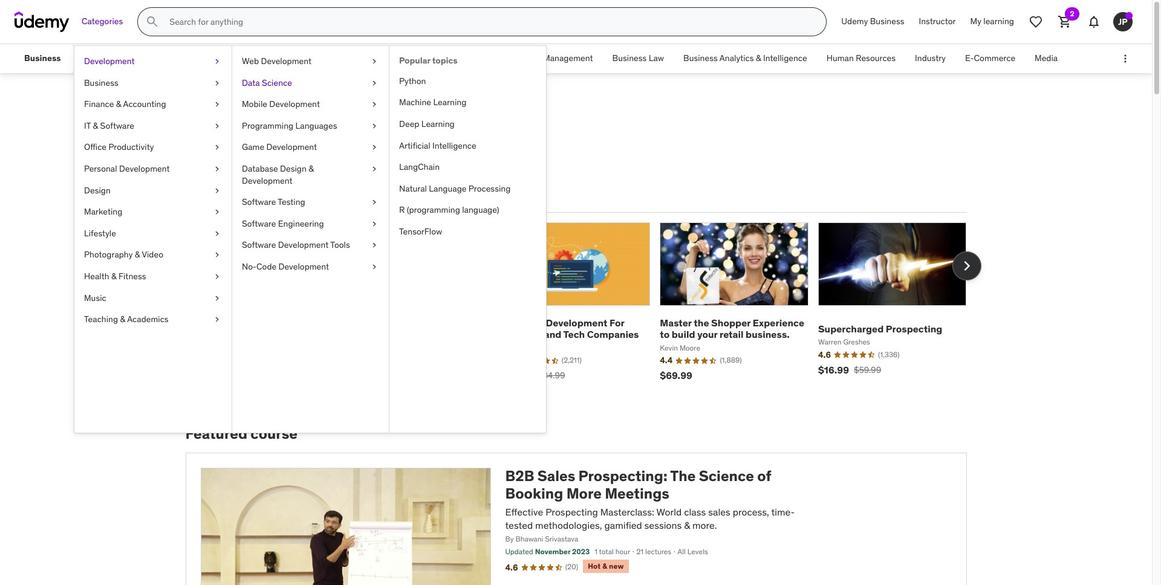 Task type: describe. For each thing, give the bounding box(es) containing it.
instructor link
[[912, 7, 963, 36]]

next image
[[957, 256, 977, 276]]

industry
[[915, 53, 946, 64]]

business up the finance
[[84, 77, 118, 88]]

software up "office productivity"
[[100, 120, 134, 131]]

development for software development tools
[[278, 240, 329, 251]]

video
[[142, 249, 163, 260]]

0 vertical spatial intelligence
[[763, 53, 807, 64]]

class
[[684, 506, 706, 518]]

management link
[[246, 44, 315, 73]]

prospecting inside the carousel element
[[886, 323, 943, 335]]

photography
[[84, 249, 133, 260]]

communication
[[176, 53, 236, 64]]

xsmall image for game development
[[370, 142, 379, 154]]

tensorflow
[[399, 226, 442, 237]]

more.
[[693, 520, 717, 532]]

machine learning
[[399, 97, 467, 108]]

to inside master the shopper experience to build your retail business.
[[660, 329, 670, 341]]

jp
[[1119, 16, 1128, 27]]

0 vertical spatial sales
[[185, 102, 236, 127]]

of
[[758, 467, 771, 486]]

langchain link
[[390, 157, 546, 178]]

1 horizontal spatial business link
[[74, 72, 232, 94]]

human resources link
[[817, 44, 906, 73]]

time-
[[771, 506, 795, 518]]

project management link
[[504, 44, 603, 73]]

build
[[672, 329, 695, 341]]

xsmall image for office productivity
[[212, 142, 222, 154]]

science inside 'link'
[[262, 77, 292, 88]]

xsmall image for business
[[212, 77, 222, 89]]

business strategy link
[[355, 44, 443, 73]]

trending button
[[261, 183, 307, 212]]

xsmall image for personal development
[[212, 163, 222, 175]]

started
[[317, 154, 367, 173]]

software for software testing
[[242, 197, 276, 208]]

levels
[[688, 548, 708, 557]]

categories button
[[74, 7, 130, 36]]

masterclass:
[[600, 506, 654, 518]]

project management
[[514, 53, 593, 64]]

notifications image
[[1087, 15, 1102, 29]]

learning for machine learning
[[433, 97, 467, 108]]

project
[[514, 53, 541, 64]]

photography & video
[[84, 249, 163, 260]]

finance & accounting
[[84, 99, 166, 110]]

xsmall image for no-code development
[[370, 261, 379, 273]]

sales
[[708, 506, 731, 518]]

carousel element
[[185, 222, 981, 397]]

business left arrow pointing to subcategory menu links "image"
[[24, 53, 61, 64]]

xsmall image for software testing
[[370, 197, 379, 209]]

supercharged prospecting
[[818, 323, 943, 335]]

sessions
[[645, 520, 682, 532]]

web development link
[[232, 51, 389, 72]]

booking
[[505, 484, 563, 503]]

arrow pointing to subcategory menu links image
[[71, 44, 81, 73]]

development for business development for startups and tech companies
[[546, 317, 608, 329]]

tech
[[563, 329, 585, 341]]

business strategy
[[365, 53, 433, 64]]

all levels
[[678, 548, 708, 557]]

21
[[637, 548, 644, 557]]

total
[[599, 548, 614, 557]]

xsmall image for lifestyle
[[212, 228, 222, 240]]

business development for startups and tech companies
[[502, 317, 639, 341]]

learning for deep learning
[[421, 119, 455, 129]]

lectures
[[645, 548, 672, 557]]

0 horizontal spatial to
[[245, 154, 260, 173]]

xsmall image for data science
[[370, 77, 379, 89]]

processing
[[469, 183, 511, 194]]

personal development
[[84, 163, 170, 174]]

office productivity link
[[74, 137, 232, 158]]

deep
[[399, 119, 419, 129]]

1 management from the left
[[256, 53, 305, 64]]

& inside 'b2b sales prospecting: the science of booking more meetings effective prospecting masterclass: world class sales process, time- tested methodologies, gamified sessions & more. by bhawani srivastava'
[[684, 520, 690, 532]]

tools
[[330, 240, 350, 251]]

natural language processing link
[[390, 178, 546, 200]]

xsmall image for marketing
[[212, 206, 222, 218]]

retail
[[720, 329, 744, 341]]

more
[[567, 484, 602, 503]]

langchain
[[399, 162, 440, 172]]

code
[[256, 261, 277, 272]]

the
[[670, 467, 696, 486]]

you have alerts image
[[1126, 12, 1133, 19]]

2 management from the left
[[543, 53, 593, 64]]

udemy image
[[15, 11, 70, 32]]

software testing
[[242, 197, 305, 208]]

no-
[[242, 261, 256, 272]]

(20)
[[565, 563, 578, 572]]

4.6
[[505, 562, 518, 573]]

intelligence inside data science element
[[432, 140, 477, 151]]

popular
[[213, 191, 249, 203]]

design inside database design & development
[[280, 163, 307, 174]]

sales inside 'b2b sales prospecting: the science of booking more meetings effective prospecting masterclass: world class sales process, time- tested methodologies, gamified sessions & more. by bhawani srivastava'
[[538, 467, 575, 486]]

game
[[242, 142, 264, 153]]

1 total hour
[[595, 548, 630, 557]]

2 link
[[1051, 7, 1080, 36]]

xsmall image for development
[[212, 56, 222, 68]]

categories
[[82, 16, 123, 27]]

my learning link
[[963, 7, 1022, 36]]

all
[[678, 548, 686, 557]]

design link
[[74, 180, 232, 202]]

your
[[698, 329, 718, 341]]

business left popular on the top of the page
[[365, 53, 399, 64]]

teaching
[[84, 314, 118, 325]]

lifestyle link
[[74, 223, 232, 245]]

python
[[399, 75, 426, 86]]

resources
[[856, 53, 896, 64]]

shopping cart with 2 items image
[[1058, 15, 1072, 29]]

health & fitness link
[[74, 266, 232, 288]]

business law
[[613, 53, 664, 64]]

xsmall image for music
[[212, 292, 222, 304]]

supercharged prospecting link
[[818, 323, 943, 335]]

database design & development
[[242, 163, 314, 186]]

most
[[188, 191, 211, 203]]

prospecting inside 'b2b sales prospecting: the science of booking more meetings effective prospecting masterclass: world class sales process, time- tested methodologies, gamified sessions & more. by bhawani srivastava'
[[546, 506, 598, 518]]

prospecting:
[[579, 467, 668, 486]]

language)
[[462, 205, 499, 216]]

updated november 2023
[[505, 548, 590, 557]]

fitness
[[119, 271, 146, 282]]



Task type: vqa. For each thing, say whether or not it's contained in the screenshot.
TV
no



Task type: locate. For each thing, give the bounding box(es) containing it.
xsmall image for mobile development
[[370, 99, 379, 111]]

data
[[242, 77, 260, 88]]

development for personal development
[[119, 163, 170, 174]]

instructor
[[919, 16, 956, 27]]

management up data science
[[256, 53, 305, 64]]

courses to get you started
[[185, 154, 367, 173]]

business inside business development for startups and tech companies
[[502, 317, 544, 329]]

& inside 'link'
[[135, 249, 140, 260]]

experience
[[753, 317, 805, 329]]

learning inside 'link'
[[433, 97, 467, 108]]

mobile development link
[[232, 94, 389, 115]]

0 horizontal spatial prospecting
[[546, 506, 598, 518]]

software for software development tools
[[242, 240, 276, 251]]

& right hot in the right bottom of the page
[[603, 562, 607, 571]]

science up sales
[[699, 467, 754, 486]]

business left analytics
[[684, 53, 718, 64]]

design inside the design link
[[84, 185, 111, 196]]

&
[[756, 53, 761, 64], [116, 99, 121, 110], [93, 120, 98, 131], [309, 163, 314, 174], [135, 249, 140, 260], [111, 271, 116, 282], [120, 314, 125, 325], [684, 520, 690, 532], [603, 562, 607, 571]]

business right udemy on the top of page
[[870, 16, 905, 27]]

1 horizontal spatial management
[[543, 53, 593, 64]]

wishlist image
[[1029, 15, 1043, 29]]

& down game development link
[[309, 163, 314, 174]]

business left and
[[502, 317, 544, 329]]

methodologies,
[[535, 520, 602, 532]]

xsmall image inside the no-code development link
[[370, 261, 379, 273]]

course
[[251, 425, 298, 444]]

development inside business development for startups and tech companies
[[546, 317, 608, 329]]

tensorflow link
[[390, 221, 546, 243]]

development for web development
[[261, 56, 312, 67]]

design
[[280, 163, 307, 174], [84, 185, 111, 196]]

language
[[429, 183, 467, 194]]

artificial intelligence link
[[390, 135, 546, 157]]

& for it & software
[[93, 120, 98, 131]]

xsmall image
[[370, 56, 379, 68], [212, 77, 222, 89], [370, 99, 379, 111], [212, 120, 222, 132], [370, 120, 379, 132], [212, 163, 222, 175], [370, 163, 379, 175], [212, 206, 222, 218], [212, 249, 222, 261], [370, 261, 379, 273], [212, 271, 222, 283], [212, 292, 222, 304], [212, 314, 222, 326]]

to left build
[[660, 329, 670, 341]]

development inside database design & development
[[242, 175, 293, 186]]

human resources
[[827, 53, 896, 64]]

my
[[971, 16, 982, 27]]

xsmall image inside the health & fitness link
[[212, 271, 222, 283]]

teaching & academics
[[84, 314, 169, 325]]

more subcategory menu links image
[[1120, 53, 1132, 65]]

e-
[[965, 53, 974, 64]]

0 vertical spatial courses
[[240, 102, 319, 127]]

xsmall image for design
[[212, 185, 222, 197]]

business
[[870, 16, 905, 27], [24, 53, 61, 64], [365, 53, 399, 64], [613, 53, 647, 64], [684, 53, 718, 64], [84, 77, 118, 88], [502, 317, 544, 329]]

law
[[649, 53, 664, 64]]

0 vertical spatial prospecting
[[886, 323, 943, 335]]

xsmall image inside office productivity link
[[212, 142, 222, 154]]

management right project
[[543, 53, 593, 64]]

& for teaching & academics
[[120, 314, 125, 325]]

& for hot & new
[[603, 562, 607, 571]]

1 vertical spatial courses
[[185, 154, 242, 173]]

xsmall image for database design & development
[[370, 163, 379, 175]]

world
[[657, 506, 682, 518]]

artificial
[[399, 140, 430, 151]]

xsmall image for health & fitness
[[212, 271, 222, 283]]

xsmall image down business strategy link at the top of the page
[[370, 77, 379, 89]]

data science element
[[389, 46, 546, 433]]

python link
[[390, 71, 546, 92]]

xsmall image inside the lifestyle link
[[212, 228, 222, 240]]

submit search image
[[145, 15, 160, 29]]

learning up artificial intelligence
[[421, 119, 455, 129]]

software for software engineering
[[242, 218, 276, 229]]

software engineering link
[[232, 213, 389, 235]]

hot
[[588, 562, 601, 571]]

office
[[84, 142, 106, 153]]

udemy business link
[[834, 7, 912, 36]]

entrepreneurship link
[[81, 44, 167, 73]]

software inside 'link'
[[242, 218, 276, 229]]

courses
[[240, 102, 319, 127], [185, 154, 242, 173]]

process,
[[733, 506, 769, 518]]

machine learning link
[[390, 92, 546, 114]]

xsmall image for web development
[[370, 56, 379, 68]]

21 lectures
[[637, 548, 672, 557]]

you
[[289, 154, 314, 173]]

& inside "link"
[[116, 99, 121, 110]]

0 vertical spatial science
[[262, 77, 292, 88]]

xsmall image left r
[[370, 197, 379, 209]]

productivity
[[109, 142, 154, 153]]

music
[[84, 292, 106, 303]]

intelligence
[[763, 53, 807, 64], [432, 140, 477, 151]]

no-code development
[[242, 261, 329, 272]]

sales right b2b
[[538, 467, 575, 486]]

business development for startups and tech companies link
[[502, 317, 639, 341]]

1 vertical spatial to
[[660, 329, 670, 341]]

1 horizontal spatial intelligence
[[763, 53, 807, 64]]

management
[[256, 53, 305, 64], [543, 53, 593, 64]]

intelligence right analytics
[[763, 53, 807, 64]]

science down web development
[[262, 77, 292, 88]]

xsmall image for software engineering
[[370, 218, 379, 230]]

1 vertical spatial intelligence
[[432, 140, 477, 151]]

xsmall image for photography & video
[[212, 249, 222, 261]]

game development
[[242, 142, 317, 153]]

0 horizontal spatial science
[[262, 77, 292, 88]]

health & fitness
[[84, 271, 146, 282]]

sales left the mobile
[[185, 102, 236, 127]]

xsmall image inside it & software link
[[212, 120, 222, 132]]

mobile
[[242, 99, 267, 110]]

xsmall image inside software testing link
[[370, 197, 379, 209]]

learning
[[433, 97, 467, 108], [421, 119, 455, 129]]

programming languages link
[[232, 115, 389, 137]]

analytics
[[720, 53, 754, 64]]

development inside 'link'
[[119, 163, 170, 174]]

intelligence down the deep learning link
[[432, 140, 477, 151]]

& for finance & accounting
[[116, 99, 121, 110]]

xsmall image left game
[[212, 142, 222, 154]]

business left law at the right of page
[[613, 53, 647, 64]]

b2b sales prospecting: the science of booking more meetings effective prospecting masterclass: world class sales process, time- tested methodologies, gamified sessions & more. by bhawani srivastava
[[505, 467, 795, 544]]

game development link
[[232, 137, 389, 158]]

udemy business
[[842, 16, 905, 27]]

software
[[100, 120, 134, 131], [242, 197, 276, 208], [242, 218, 276, 229], [242, 240, 276, 251]]

xsmall image inside programming languages link
[[370, 120, 379, 132]]

1 horizontal spatial to
[[660, 329, 670, 341]]

web
[[242, 56, 259, 67]]

meetings
[[605, 484, 670, 503]]

0 horizontal spatial business link
[[15, 44, 71, 73]]

1 horizontal spatial prospecting
[[886, 323, 943, 335]]

2
[[1070, 9, 1075, 18]]

xsmall image left artificial
[[370, 142, 379, 154]]

for
[[610, 317, 625, 329]]

& left video
[[135, 249, 140, 260]]

1 horizontal spatial sales
[[538, 467, 575, 486]]

0 horizontal spatial design
[[84, 185, 111, 196]]

xsmall image inside business link
[[212, 77, 222, 89]]

prospecting
[[886, 323, 943, 335], [546, 506, 598, 518]]

e-commerce
[[965, 53, 1016, 64]]

& down class at the right of the page
[[684, 520, 690, 532]]

0 vertical spatial learning
[[433, 97, 467, 108]]

xsmall image left the mobile
[[212, 99, 222, 111]]

xsmall image inside 'database design & development' "link"
[[370, 163, 379, 175]]

it & software
[[84, 120, 134, 131]]

teaching & academics link
[[74, 309, 232, 331]]

xsmall image inside development link
[[212, 56, 222, 68]]

business link up accounting in the left of the page
[[74, 72, 232, 94]]

0 horizontal spatial management
[[256, 53, 305, 64]]

1 vertical spatial sales
[[538, 467, 575, 486]]

finance
[[84, 99, 114, 110]]

languages
[[296, 120, 337, 131]]

programming
[[242, 120, 293, 131]]

1 vertical spatial prospecting
[[546, 506, 598, 518]]

my learning
[[971, 16, 1014, 27]]

xsmall image right tools
[[370, 240, 379, 252]]

development for mobile development
[[269, 99, 320, 110]]

xsmall image for teaching & academics
[[212, 314, 222, 326]]

xsmall image inside mobile development link
[[370, 99, 379, 111]]

1 vertical spatial learning
[[421, 119, 455, 129]]

engineering
[[278, 218, 324, 229]]

& right teaching
[[120, 314, 125, 325]]

data science
[[242, 77, 292, 88]]

xsmall image for software development tools
[[370, 240, 379, 252]]

& inside database design & development
[[309, 163, 314, 174]]

business analytics & intelligence link
[[674, 44, 817, 73]]

xsmall image left 'tensorflow'
[[370, 218, 379, 230]]

xsmall image inside 'software development tools' link
[[370, 240, 379, 252]]

by
[[505, 535, 514, 544]]

business analytics & intelligence
[[684, 53, 807, 64]]

xsmall image inside finance & accounting "link"
[[212, 99, 222, 111]]

business link down udemy image
[[15, 44, 71, 73]]

software testing link
[[232, 192, 389, 213]]

programming languages
[[242, 120, 337, 131]]

xsmall image inside teaching & academics link
[[212, 314, 222, 326]]

software up code
[[242, 240, 276, 251]]

startups
[[502, 329, 542, 341]]

xsmall image inside game development link
[[370, 142, 379, 154]]

xsmall image down most popular "button"
[[212, 228, 222, 240]]

xsmall image inside the design link
[[212, 185, 222, 197]]

music link
[[74, 288, 232, 309]]

business link
[[15, 44, 71, 73], [74, 72, 232, 94]]

1 vertical spatial design
[[84, 185, 111, 196]]

xsmall image inside the data science 'link'
[[370, 77, 379, 89]]

software engineering
[[242, 218, 324, 229]]

xsmall image inside software engineering 'link'
[[370, 218, 379, 230]]

1 horizontal spatial science
[[699, 467, 754, 486]]

to down game
[[245, 154, 260, 173]]

& for photography & video
[[135, 249, 140, 260]]

0 vertical spatial to
[[245, 154, 260, 173]]

xsmall image inside photography & video 'link'
[[212, 249, 222, 261]]

& right the finance
[[116, 99, 121, 110]]

1 horizontal spatial design
[[280, 163, 307, 174]]

r (programming language)
[[399, 205, 499, 216]]

xsmall image for it & software
[[212, 120, 222, 132]]

r
[[399, 205, 405, 216]]

& for health & fitness
[[111, 271, 116, 282]]

hour
[[616, 548, 630, 557]]

natural
[[399, 183, 427, 194]]

human
[[827, 53, 854, 64]]

xsmall image left web
[[212, 56, 222, 68]]

accounting
[[123, 99, 166, 110]]

software up software engineering
[[242, 197, 276, 208]]

0 horizontal spatial sales
[[185, 102, 236, 127]]

xsmall image right most
[[212, 185, 222, 197]]

commerce
[[974, 53, 1016, 64]]

personal development link
[[74, 158, 232, 180]]

strategy
[[401, 53, 433, 64]]

& right it at the left top
[[93, 120, 98, 131]]

0 horizontal spatial intelligence
[[432, 140, 477, 151]]

new
[[609, 562, 624, 571]]

hot & new
[[588, 562, 624, 571]]

& right health
[[111, 271, 116, 282]]

learning down python link
[[433, 97, 467, 108]]

xsmall image inside music link
[[212, 292, 222, 304]]

xsmall image inside personal development 'link'
[[212, 163, 222, 175]]

mobile development
[[242, 99, 320, 110]]

xsmall image inside web development link
[[370, 56, 379, 68]]

xsmall image for programming languages
[[370, 120, 379, 132]]

0 vertical spatial design
[[280, 163, 307, 174]]

e-commerce link
[[956, 44, 1025, 73]]

finance & accounting link
[[74, 94, 232, 115]]

xsmall image inside marketing link
[[212, 206, 222, 218]]

marketing
[[84, 206, 122, 217]]

& right analytics
[[756, 53, 761, 64]]

xsmall image for finance & accounting
[[212, 99, 222, 111]]

xsmall image
[[212, 56, 222, 68], [370, 77, 379, 89], [212, 99, 222, 111], [212, 142, 222, 154], [370, 142, 379, 154], [212, 185, 222, 197], [370, 197, 379, 209], [370, 218, 379, 230], [212, 228, 222, 240], [370, 240, 379, 252]]

science inside 'b2b sales prospecting: the science of booking more meetings effective prospecting masterclass: world class sales process, time- tested methodologies, gamified sessions & more. by bhawani srivastava'
[[699, 467, 754, 486]]

Search for anything text field
[[167, 11, 812, 32]]

development for game development
[[266, 142, 317, 153]]

software down software testing
[[242, 218, 276, 229]]

1 vertical spatial science
[[699, 467, 754, 486]]



